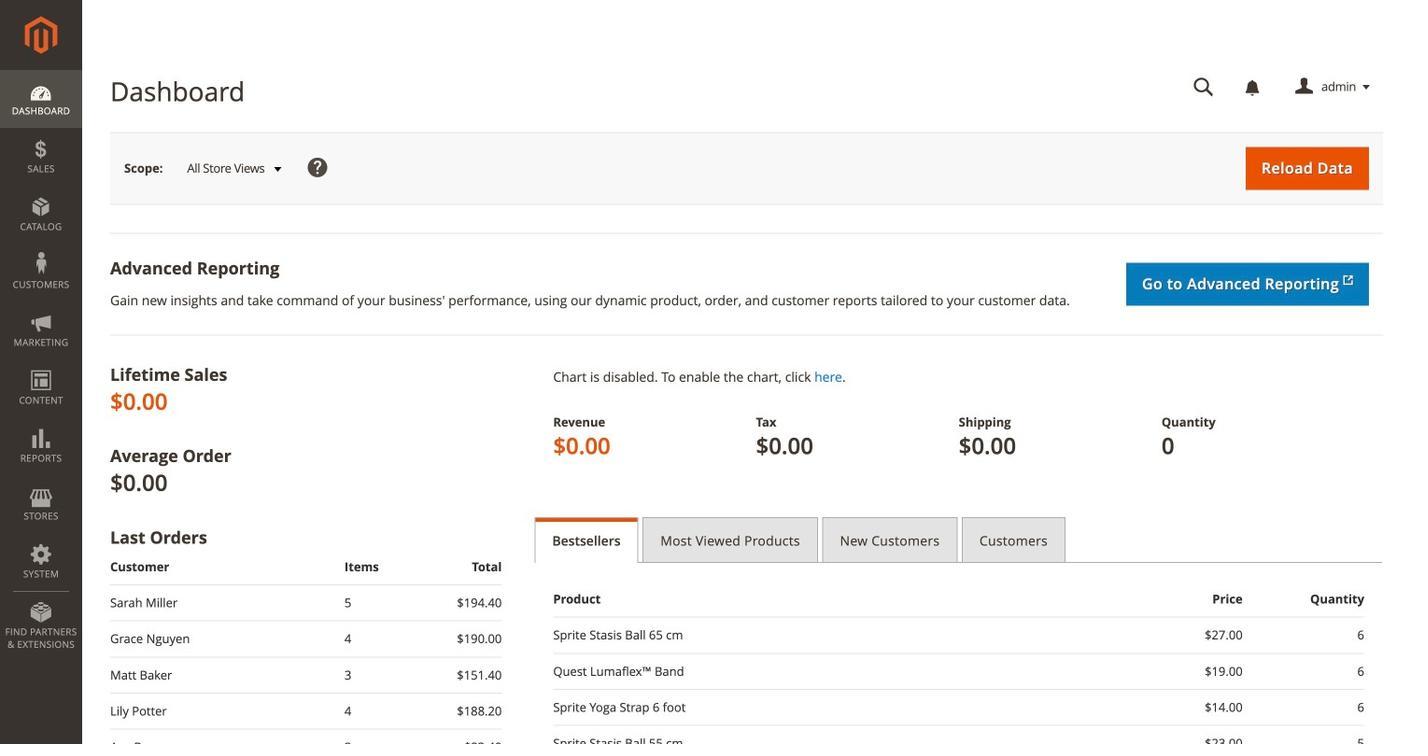 Task type: locate. For each thing, give the bounding box(es) containing it.
tab list
[[535, 518, 1384, 563]]

magento admin panel image
[[25, 16, 57, 54]]

menu bar
[[0, 70, 82, 661]]

None text field
[[1181, 71, 1228, 104]]



